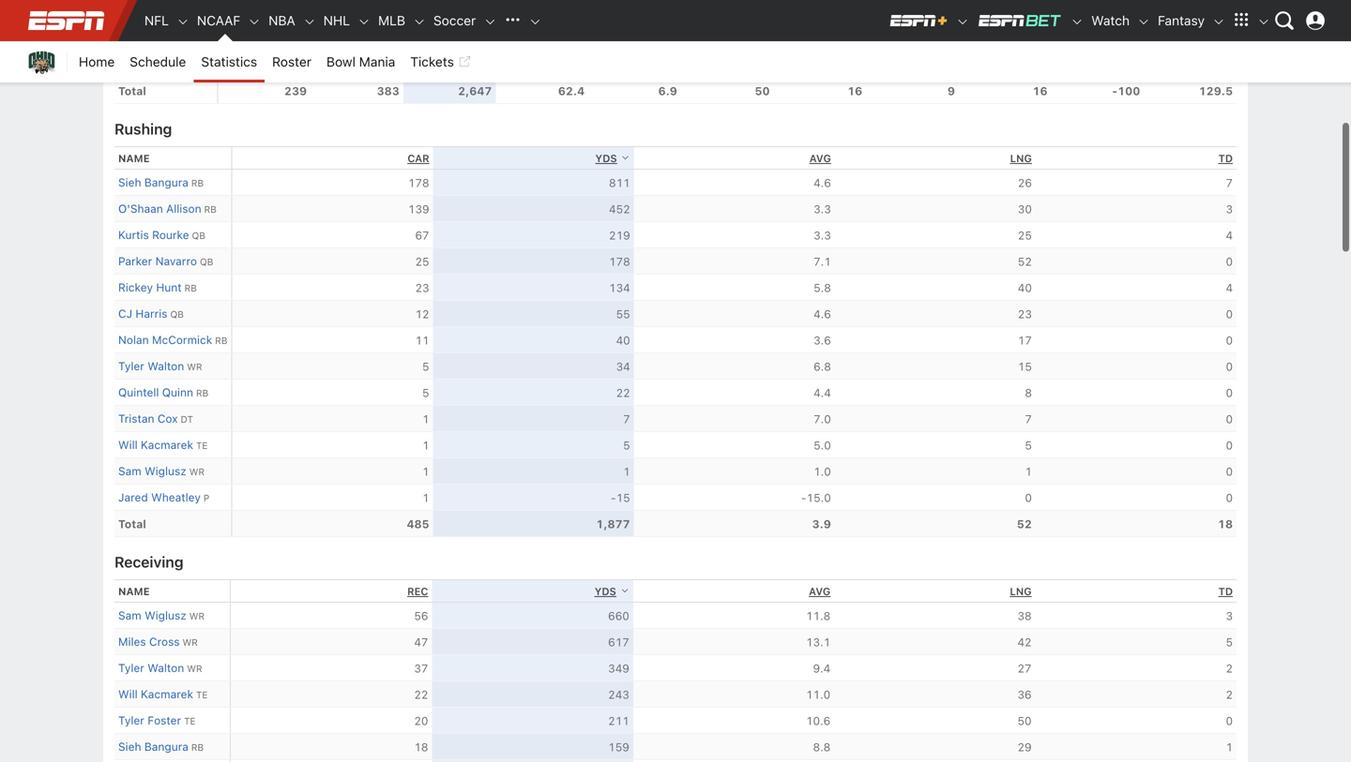 Task type: describe. For each thing, give the bounding box(es) containing it.
rb for nolan mccormick link
[[215, 335, 228, 346]]

1 tyler from the top
[[118, 360, 144, 373]]

1 miles cross wr from the top
[[118, 58, 198, 71]]

will for 1st will kacmarek link from the bottom of the page
[[118, 688, 138, 701]]

ncaaf
[[197, 13, 240, 28]]

1 vertical spatial 50
[[1018, 715, 1032, 728]]

349
[[608, 662, 629, 675]]

3.3 for 452
[[814, 203, 831, 216]]

1 sieh from the top
[[118, 176, 141, 189]]

18 for 69.2
[[293, 32, 307, 45]]

nba
[[268, 13, 295, 28]]

5.8
[[814, 281, 831, 295]]

1 horizontal spatial 15
[[1018, 360, 1032, 373]]

td for rushing
[[1218, 152, 1233, 165]]

rec
[[407, 586, 428, 598]]

32
[[756, 32, 770, 45]]

qb for 1st cj harris link from the bottom of the page
[[170, 309, 184, 320]]

-100
[[1112, 84, 1140, 97]]

tyler walton wr for first tyler walton link from the bottom of the page
[[118, 662, 202, 675]]

quintell quinn link
[[118, 386, 193, 399]]

te for second will kacmarek link from the bottom of the page
[[196, 440, 208, 451]]

soccer
[[433, 13, 476, 28]]

1 16 from the left
[[847, 84, 862, 97]]

walton for first tyler walton link from the bottom of the page
[[147, 662, 184, 675]]

te for tyler foster link
[[184, 716, 196, 727]]

external link image
[[458, 51, 471, 73]]

0 for 5
[[1226, 439, 1233, 452]]

-10
[[1121, 6, 1140, 19]]

espn bet image
[[977, 13, 1063, 28]]

espn+ image
[[889, 13, 949, 28]]

0 horizontal spatial 26
[[385, 32, 399, 45]]

219
[[609, 229, 630, 242]]

soccer image
[[483, 15, 497, 28]]

rickey hunt link
[[118, 281, 182, 294]]

car link
[[407, 152, 429, 165]]

espn plus image
[[956, 15, 969, 28]]

2 tyler from the top
[[118, 662, 144, 675]]

rb for quintell quinn link
[[196, 388, 209, 399]]

qb for kurtis rourke link
[[192, 230, 205, 241]]

1 miles cross link from the top
[[118, 58, 180, 71]]

yds link for receiving
[[595, 586, 629, 598]]

5.0
[[814, 439, 831, 452]]

mlb link
[[371, 0, 413, 41]]

ncaaf link
[[189, 0, 248, 41]]

kacmarek for 1st will kacmarek link from the bottom of the page
[[141, 688, 193, 701]]

cj harris
[[118, 5, 167, 18]]

td for receiving
[[1218, 586, 1233, 598]]

94.8
[[1208, 6, 1233, 19]]

2 miles cross link from the top
[[118, 636, 180, 649]]

roster
[[272, 54, 311, 69]]

0 for 7
[[1226, 413, 1233, 426]]

car
[[407, 152, 429, 165]]

27
[[1018, 662, 1032, 675]]

avg for rushing
[[809, 152, 831, 165]]

nhl link
[[316, 0, 357, 41]]

foster
[[147, 714, 181, 727]]

global navigation element
[[19, 0, 1332, 41]]

more sports image
[[528, 15, 542, 28]]

62.4
[[558, 84, 585, 97]]

2 wiglusz from the top
[[145, 609, 186, 622]]

2 cj harris link from the top
[[118, 307, 167, 320]]

jared wheatley p
[[118, 491, 209, 504]]

3.3 for 219
[[814, 229, 831, 242]]

te for 1st will kacmarek link from the bottom of the page
[[196, 690, 208, 701]]

617
[[608, 636, 629, 649]]

1 parker from the top
[[118, 31, 152, 44]]

- for 15.0
[[801, 492, 806, 505]]

29
[[1018, 741, 1032, 754]]

rourke
[[152, 228, 189, 241]]

cj for cj harris
[[118, 5, 132, 18]]

rickey hunt rb
[[118, 281, 197, 294]]

mania
[[359, 54, 395, 69]]

nolan
[[118, 333, 149, 347]]

lng link for receiving
[[1010, 586, 1032, 598]]

avg for receiving
[[809, 586, 831, 598]]

248
[[471, 6, 492, 19]]

10
[[1126, 6, 1140, 19]]

1,877
[[596, 518, 630, 531]]

soccer link
[[426, 0, 483, 41]]

kurtis
[[118, 228, 149, 241]]

811
[[609, 176, 630, 189]]

56
[[414, 610, 428, 623]]

1 vertical spatial 178
[[609, 255, 630, 268]]

tristan cox dt
[[118, 412, 193, 425]]

o'shaan allison rb
[[118, 202, 217, 215]]

tyler walton wr for 1st tyler walton link
[[118, 360, 202, 373]]

134
[[609, 281, 630, 295]]

profile management image
[[1306, 11, 1325, 30]]

0 vertical spatial 22
[[616, 386, 630, 400]]

cj for cj harris qb
[[118, 307, 132, 320]]

- for 10
[[1121, 6, 1126, 19]]

sieh bangura rb for 2nd "sieh bangura" link from the bottom
[[118, 176, 204, 189]]

11.0
[[806, 689, 831, 702]]

1 tyler walton link from the top
[[118, 360, 184, 373]]

2 miles cross wr from the top
[[118, 636, 198, 649]]

25 for 248
[[293, 6, 307, 19]]

p
[[203, 493, 209, 504]]

rb for rickey hunt link
[[184, 283, 197, 294]]

nhl
[[323, 13, 350, 28]]

49
[[385, 6, 399, 19]]

navarro for first parker navarro link
[[155, 31, 197, 44]]

1 sam wiglusz link from the top
[[118, 465, 186, 478]]

0 horizontal spatial 50
[[755, 84, 770, 97]]

4.6 for 811
[[814, 176, 831, 189]]

485
[[407, 518, 429, 531]]

tyler foster link
[[118, 714, 181, 727]]

watch link
[[1084, 0, 1137, 41]]

18 for 29
[[414, 741, 428, 754]]

185
[[471, 32, 492, 45]]

- for 15
[[611, 492, 616, 505]]

o'shaan allison link
[[118, 202, 201, 215]]

11
[[415, 334, 429, 347]]

statistics link
[[194, 41, 265, 83]]

3 tyler from the top
[[118, 714, 144, 727]]

dt
[[181, 414, 193, 425]]

schedule
[[130, 54, 186, 69]]

rickey
[[118, 281, 153, 294]]

383
[[377, 84, 399, 97]]

2 horizontal spatial 7
[[1226, 176, 1233, 189]]

0 horizontal spatial more espn image
[[1227, 7, 1255, 35]]

espn more sports home page image
[[498, 7, 527, 35]]

15.0
[[806, 492, 831, 505]]

quinn
[[162, 386, 193, 399]]

6.8
[[814, 360, 831, 373]]

52 for 3.9
[[1017, 518, 1032, 531]]

55
[[616, 308, 630, 321]]

6.9
[[658, 84, 677, 97]]

nba image
[[303, 15, 316, 28]]

-15.0
[[801, 492, 831, 505]]

mlb image
[[413, 15, 426, 28]]

13.1
[[806, 636, 831, 649]]

1 horizontal spatial 7
[[1025, 413, 1032, 426]]

0 vertical spatial 23
[[415, 281, 429, 295]]

0 vertical spatial 7.1
[[660, 32, 677, 45]]

0 for 50
[[1226, 715, 1233, 728]]

2 total from the top
[[118, 518, 146, 531]]

2 will kacmarek link from the top
[[118, 688, 193, 701]]

0 vertical spatial 2
[[1041, 6, 1048, 19]]

2 sam wiglusz link from the top
[[118, 609, 186, 622]]

kurtis rourke link
[[118, 228, 189, 241]]

243
[[608, 689, 629, 702]]

1 cross from the top
[[149, 58, 180, 71]]

yds link for rushing
[[595, 152, 630, 165]]

nba link
[[261, 0, 303, 41]]

tickets
[[410, 54, 454, 69]]

wheatley
[[151, 491, 201, 504]]

1 vertical spatial 25
[[1018, 229, 1032, 242]]

0 for 23
[[1226, 308, 1233, 321]]

nhl image
[[357, 15, 371, 28]]

fantasy image
[[1212, 15, 1225, 28]]

9.4
[[813, 662, 831, 675]]

tyler foster te
[[118, 714, 196, 727]]

1 will kacmarek link from the top
[[118, 439, 193, 452]]

0 for 8
[[1226, 386, 1233, 400]]

mlb
[[378, 13, 405, 28]]

allison
[[166, 202, 201, 215]]



Task type: locate. For each thing, give the bounding box(es) containing it.
1 vertical spatial miles
[[118, 636, 146, 649]]

avg link for rushing
[[809, 152, 831, 165]]

miles cross wr up tyler foster te
[[118, 636, 198, 649]]

7.0
[[814, 413, 831, 426]]

139
[[408, 203, 429, 216]]

sieh bangura rb for first "sieh bangura" link from the bottom
[[118, 741, 204, 754]]

walton up 'foster'
[[147, 662, 184, 675]]

sam wiglusz link up jared wheatley link
[[118, 465, 186, 478]]

52
[[1018, 255, 1032, 268], [1017, 518, 1032, 531]]

1 horizontal spatial 18
[[414, 741, 428, 754]]

1 vertical spatial miles cross link
[[118, 636, 180, 649]]

sieh up "o'shaan"
[[118, 176, 141, 189]]

will
[[118, 439, 138, 452], [118, 688, 138, 701]]

watch image
[[1137, 15, 1150, 28]]

sieh
[[118, 176, 141, 189], [118, 741, 141, 754]]

22
[[616, 386, 630, 400], [414, 689, 428, 702]]

4.4
[[814, 386, 831, 400]]

12
[[415, 308, 429, 321]]

1 lng link from the top
[[1010, 152, 1032, 165]]

1 vertical spatial td
[[1218, 586, 1233, 598]]

1 sam from the top
[[118, 465, 141, 478]]

2 16 from the left
[[1033, 84, 1048, 97]]

0 vertical spatial sieh bangura link
[[118, 176, 189, 189]]

7.1 up 5.8
[[814, 255, 831, 268]]

will kacmarek te up 'foster'
[[118, 688, 208, 701]]

1 horizontal spatial more espn image
[[1257, 15, 1270, 28]]

660
[[608, 610, 629, 623]]

kurtis rourke qb
[[118, 228, 205, 241]]

tyler up tyler foster link
[[118, 662, 144, 675]]

10.6
[[806, 715, 831, 728]]

52 up 38
[[1017, 518, 1032, 531]]

sieh bangura link down tyler foster te
[[118, 741, 189, 754]]

1 vertical spatial lng link
[[1010, 586, 1032, 598]]

te
[[196, 440, 208, 451], [196, 690, 208, 701], [184, 716, 196, 727]]

0 vertical spatial td
[[1218, 152, 1233, 165]]

36
[[1018, 689, 1032, 702]]

1 horizontal spatial 178
[[609, 255, 630, 268]]

4.6 for 55
[[814, 308, 831, 321]]

nfl
[[144, 13, 169, 28]]

1 vertical spatial total
[[118, 518, 146, 531]]

td link for rushing
[[1218, 152, 1233, 165]]

0 vertical spatial 178
[[408, 176, 429, 189]]

1 horizontal spatial 23
[[1018, 308, 1032, 321]]

1 vertical spatial tyler walton wr
[[118, 662, 202, 675]]

home
[[79, 54, 115, 69]]

0 vertical spatial name
[[118, 152, 150, 165]]

159.4
[[1201, 32, 1233, 45]]

1 tyler walton wr from the top
[[118, 360, 202, 373]]

3.9
[[812, 518, 831, 531]]

2 horizontal spatial 18
[[1218, 518, 1233, 531]]

1 vertical spatial parker navarro link
[[118, 255, 197, 268]]

harris left "nfl" image
[[136, 5, 167, 18]]

rb right allison
[[204, 204, 217, 215]]

nolan mccormick link
[[118, 333, 212, 347]]

rb for 2nd "sieh bangura" link from the bottom
[[191, 178, 204, 188]]

1 vertical spatial td link
[[1218, 586, 1233, 598]]

1 cj harris link from the top
[[118, 5, 167, 18]]

7.1 up 6.9
[[660, 32, 677, 45]]

0 vertical spatial parker navarro qb
[[118, 31, 213, 44]]

harris for cj harris
[[136, 5, 167, 18]]

178 down 219
[[609, 255, 630, 268]]

1 avg from the top
[[809, 152, 831, 165]]

tyler walton wr up 'quintell quinn rb'
[[118, 360, 202, 373]]

espn bet image
[[1071, 15, 1084, 28]]

yds for receiving
[[595, 586, 616, 598]]

more espn image
[[1227, 7, 1255, 35], [1257, 15, 1270, 28]]

navarro down rourke
[[155, 255, 197, 268]]

22 down 34
[[616, 386, 630, 400]]

178 down car
[[408, 176, 429, 189]]

tyler walton link up tyler foster link
[[118, 662, 184, 675]]

te inside tyler foster te
[[184, 716, 196, 727]]

will kacmarek link down tristan cox dt
[[118, 439, 193, 452]]

0 vertical spatial miles cross link
[[118, 58, 180, 71]]

1 vertical spatial kacmarek
[[141, 688, 193, 701]]

2 name from the top
[[118, 586, 150, 598]]

2 kacmarek from the top
[[141, 688, 193, 701]]

1 vertical spatial walton
[[147, 662, 184, 675]]

1 will kacmarek te from the top
[[118, 439, 208, 452]]

1 harris from the top
[[136, 5, 167, 18]]

kacmarek for second will kacmarek link from the bottom of the page
[[141, 439, 193, 452]]

1 parker navarro link from the top
[[118, 31, 197, 44]]

home link
[[71, 41, 122, 83]]

0 vertical spatial sam wiglusz link
[[118, 465, 186, 478]]

0 vertical spatial tyler
[[118, 360, 144, 373]]

2 3.3 from the top
[[814, 229, 831, 242]]

1 vertical spatial 15
[[616, 492, 630, 505]]

sam wiglusz wr down receiving
[[118, 609, 205, 622]]

1 vertical spatial sieh bangura rb
[[118, 741, 204, 754]]

50
[[755, 84, 770, 97], [1018, 715, 1032, 728]]

67
[[415, 229, 429, 242]]

1 bangura from the top
[[144, 176, 189, 189]]

tyler walton wr up tyler foster te
[[118, 662, 202, 675]]

avg link
[[809, 152, 831, 165], [809, 586, 831, 598]]

7 down the 8
[[1025, 413, 1032, 426]]

1 horizontal spatial 40
[[1018, 281, 1032, 295]]

watch
[[1091, 13, 1130, 28]]

15
[[1018, 360, 1032, 373], [616, 492, 630, 505]]

rb up allison
[[191, 178, 204, 188]]

0 horizontal spatial 7
[[623, 413, 630, 426]]

cj harris link left "nfl" image
[[118, 5, 167, 18]]

2 vertical spatial te
[[184, 716, 196, 727]]

2 avg from the top
[[809, 586, 831, 598]]

1 vertical spatial 26
[[1018, 176, 1032, 189]]

1 vertical spatial 4
[[1226, 281, 1233, 295]]

wiglusz
[[145, 465, 186, 478], [145, 609, 186, 622]]

sieh bangura link up o'shaan allison link
[[118, 176, 189, 189]]

bangura for 2nd "sieh bangura" link from the bottom
[[144, 176, 189, 189]]

harris
[[136, 5, 167, 18], [136, 307, 167, 320]]

rb right quinn
[[196, 388, 209, 399]]

yds for rushing
[[595, 152, 617, 165]]

7 down 34
[[623, 413, 630, 426]]

parker down cj harris
[[118, 31, 152, 44]]

1 vertical spatial will
[[118, 688, 138, 701]]

0 vertical spatial kacmarek
[[141, 439, 193, 452]]

0 vertical spatial parker
[[118, 31, 152, 44]]

7
[[1226, 176, 1233, 189], [623, 413, 630, 426], [1025, 413, 1032, 426]]

name down receiving
[[118, 586, 150, 598]]

1 td from the top
[[1218, 152, 1233, 165]]

50 down 32
[[755, 84, 770, 97]]

0 vertical spatial te
[[196, 440, 208, 451]]

1 lng from the top
[[1010, 152, 1032, 165]]

2 avg link from the top
[[809, 586, 831, 598]]

miles right home
[[118, 58, 146, 71]]

452
[[609, 203, 630, 216]]

0 vertical spatial 4.6
[[814, 176, 831, 189]]

2 parker from the top
[[118, 255, 152, 268]]

yds link up "660"
[[595, 586, 629, 598]]

1 navarro from the top
[[155, 31, 197, 44]]

0 horizontal spatial 16
[[847, 84, 862, 97]]

15 up 1,877
[[616, 492, 630, 505]]

0 vertical spatial harris
[[136, 5, 167, 18]]

2 miles from the top
[[118, 636, 146, 649]]

25 for 7.1
[[415, 255, 429, 268]]

0 for 52
[[1226, 255, 1233, 268]]

1 vertical spatial bangura
[[144, 741, 189, 754]]

0 horizontal spatial 25
[[293, 6, 307, 19]]

40 up 17
[[1018, 281, 1032, 295]]

yds link
[[595, 152, 630, 165], [595, 586, 629, 598]]

rb for first "sieh bangura" link from the bottom
[[191, 743, 204, 753]]

38
[[1018, 610, 1032, 623]]

26
[[385, 32, 399, 45], [1018, 176, 1032, 189]]

8
[[1025, 386, 1032, 400]]

2 sam from the top
[[118, 609, 141, 622]]

2 walton from the top
[[147, 662, 184, 675]]

0 horizontal spatial 7.1
[[660, 32, 677, 45]]

rb for o'shaan allison link
[[204, 204, 217, 215]]

hunt
[[156, 281, 182, 294]]

cross down nfl "link"
[[149, 58, 180, 71]]

1 parker navarro qb from the top
[[118, 31, 213, 44]]

lng up 38
[[1010, 586, 1032, 598]]

34
[[616, 360, 630, 373]]

receiving
[[114, 553, 184, 571]]

avg
[[809, 152, 831, 165], [809, 586, 831, 598]]

4
[[1226, 229, 1233, 242], [1226, 281, 1233, 295]]

2 sieh bangura rb from the top
[[118, 741, 204, 754]]

sieh bangura rb
[[118, 176, 204, 189], [118, 741, 204, 754]]

25
[[293, 6, 307, 19], [1018, 229, 1032, 242], [415, 255, 429, 268]]

lng for rushing
[[1010, 152, 1032, 165]]

0 for 17
[[1226, 334, 1233, 347]]

9
[[947, 84, 955, 97]]

2 vertical spatial tyler
[[118, 714, 144, 727]]

kacmarek up 'foster'
[[141, 688, 193, 701]]

parker navarro qb down nfl
[[118, 31, 213, 44]]

0 horizontal spatial 15
[[616, 492, 630, 505]]

211
[[608, 715, 629, 728]]

rb inside o'shaan allison rb
[[204, 204, 217, 215]]

1 vertical spatial 23
[[1018, 308, 1032, 321]]

1 vertical spatial te
[[196, 690, 208, 701]]

1 sam wiglusz wr from the top
[[118, 465, 205, 478]]

40 up 34
[[616, 334, 630, 347]]

2 tyler walton wr from the top
[[118, 662, 202, 675]]

129.5
[[1199, 84, 1233, 97]]

1 name from the top
[[118, 152, 150, 165]]

ncaaf image
[[248, 15, 261, 28]]

tyler walton wr
[[118, 360, 202, 373], [118, 662, 202, 675]]

0 vertical spatial navarro
[[155, 31, 197, 44]]

2 td from the top
[[1218, 586, 1233, 598]]

0 vertical spatial 15
[[1018, 360, 1032, 373]]

kacmarek down cox
[[141, 439, 193, 452]]

avg link for receiving
[[809, 586, 831, 598]]

7 down the '129.5'
[[1226, 176, 1233, 189]]

1 total from the top
[[118, 84, 146, 97]]

sieh bangura rb up o'shaan allison link
[[118, 176, 204, 189]]

1 4 from the top
[[1226, 229, 1233, 242]]

sieh bangura link
[[118, 176, 189, 189], [118, 741, 189, 754]]

sam for 2nd sam wiglusz link from the bottom of the page
[[118, 465, 141, 478]]

1 vertical spatial cj
[[118, 307, 132, 320]]

2 tyler walton link from the top
[[118, 662, 184, 675]]

more espn image right 94.8
[[1257, 15, 1270, 28]]

0 vertical spatial 50
[[755, 84, 770, 97]]

1 vertical spatial 22
[[414, 689, 428, 702]]

25 down 30
[[1018, 229, 1032, 242]]

2 parker navarro qb from the top
[[118, 255, 213, 268]]

will up tyler foster link
[[118, 688, 138, 701]]

2 lng from the top
[[1010, 586, 1032, 598]]

rec link
[[407, 586, 428, 598]]

tyler left 'foster'
[[118, 714, 144, 727]]

1 vertical spatial 3.3
[[814, 229, 831, 242]]

total down schedule link
[[118, 84, 146, 97]]

2 will from the top
[[118, 688, 138, 701]]

will kacmarek te down cox
[[118, 439, 208, 452]]

30
[[1018, 203, 1032, 216]]

47
[[414, 636, 428, 649]]

name down rushing
[[118, 152, 150, 165]]

miles cross link down nfl "link"
[[118, 58, 180, 71]]

qb down ncaaf
[[200, 33, 213, 44]]

cross up 'foster'
[[149, 636, 180, 649]]

will kacmarek link up tyler foster te
[[118, 688, 193, 701]]

yds up 811 on the top of page
[[595, 152, 617, 165]]

2 will kacmarek te from the top
[[118, 688, 208, 701]]

lng link up 30
[[1010, 152, 1032, 165]]

26 down mlb
[[385, 32, 399, 45]]

0 horizontal spatial 178
[[408, 176, 429, 189]]

will for second will kacmarek link from the bottom of the page
[[118, 439, 138, 452]]

1 vertical spatial 18
[[1218, 518, 1233, 531]]

2 td link from the top
[[1218, 586, 1233, 598]]

1 avg link from the top
[[809, 152, 831, 165]]

rb inside 'quintell quinn rb'
[[196, 388, 209, 399]]

1 kacmarek from the top
[[141, 439, 193, 452]]

parker navarro link up rickey hunt rb
[[118, 255, 197, 268]]

sam wiglusz link down receiving
[[118, 609, 186, 622]]

1 vertical spatial yds link
[[595, 586, 629, 598]]

parker navarro qb for 2nd parker navarro link
[[118, 255, 213, 268]]

1 vertical spatial tyler
[[118, 662, 144, 675]]

sieh bangura rb down 'foster'
[[118, 741, 204, 754]]

- for 100
[[1112, 84, 1118, 97]]

1 vertical spatial parker
[[118, 255, 152, 268]]

0 horizontal spatial 18
[[293, 32, 307, 45]]

2 vertical spatial 18
[[414, 741, 428, 754]]

25 left nhl
[[293, 6, 307, 19]]

td link for receiving
[[1218, 586, 1233, 598]]

2 navarro from the top
[[155, 255, 197, 268]]

1 wiglusz from the top
[[145, 465, 186, 478]]

bangura down 'foster'
[[144, 741, 189, 754]]

1 sieh bangura link from the top
[[118, 176, 189, 189]]

will down tristan
[[118, 439, 138, 452]]

harris down rickey hunt link
[[136, 307, 167, 320]]

mccormick
[[152, 333, 212, 347]]

rb inside the nolan mccormick rb
[[215, 335, 228, 346]]

qb for first parker navarro link
[[200, 33, 213, 44]]

bowl
[[326, 54, 356, 69]]

rb inside rickey hunt rb
[[184, 283, 197, 294]]

0 vertical spatial 25
[[293, 6, 307, 19]]

yds link up 811 on the top of page
[[595, 152, 630, 165]]

69.2
[[560, 32, 585, 45]]

0 vertical spatial will kacmarek link
[[118, 439, 193, 452]]

0 vertical spatial tyler walton wr
[[118, 360, 202, 373]]

qb right rourke
[[192, 230, 205, 241]]

qb inside cj harris qb
[[170, 309, 184, 320]]

sam up jared
[[118, 465, 141, 478]]

sam
[[118, 465, 141, 478], [118, 609, 141, 622]]

cj harris link down rickey hunt link
[[118, 307, 167, 320]]

bangura for first "sieh bangura" link from the bottom
[[144, 741, 189, 754]]

1 vertical spatial 40
[[616, 334, 630, 347]]

cj harris qb
[[118, 307, 184, 320]]

1 walton from the top
[[147, 360, 184, 373]]

37
[[414, 662, 428, 675]]

tyler walton link up quintell quinn link
[[118, 360, 184, 373]]

0 for 15
[[1226, 360, 1233, 373]]

1 vertical spatial avg link
[[809, 586, 831, 598]]

bangura up o'shaan allison rb
[[144, 176, 189, 189]]

sam down receiving
[[118, 609, 141, 622]]

statistics
[[201, 54, 257, 69]]

lng link up 38
[[1010, 586, 1032, 598]]

rb down tyler foster te
[[191, 743, 204, 753]]

miles cross wr down nfl "link"
[[118, 58, 198, 71]]

0 vertical spatial miles cross wr
[[118, 58, 198, 71]]

2 4.6 from the top
[[814, 308, 831, 321]]

qb down "kurtis rourke qb"
[[200, 257, 213, 267]]

parker navarro link down nfl
[[118, 31, 197, 44]]

yds
[[595, 152, 617, 165], [595, 586, 616, 598]]

1.0
[[814, 465, 831, 478]]

miles up tyler foster link
[[118, 636, 146, 649]]

0 vertical spatial will kacmarek te
[[118, 439, 208, 452]]

15 down 17
[[1018, 360, 1032, 373]]

2 bangura from the top
[[144, 741, 189, 754]]

1 vertical spatial sam wiglusz wr
[[118, 609, 205, 622]]

0 vertical spatial walton
[[147, 360, 184, 373]]

walton for 1st tyler walton link
[[147, 360, 184, 373]]

schedule link
[[122, 41, 194, 83]]

0 vertical spatial 4
[[1226, 229, 1233, 242]]

qb inside "kurtis rourke qb"
[[192, 230, 205, 241]]

lng link for rushing
[[1010, 152, 1032, 165]]

0 vertical spatial sam
[[118, 465, 141, 478]]

rb right mccormick
[[215, 335, 228, 346]]

26 up 30
[[1018, 176, 1032, 189]]

1 sieh bangura rb from the top
[[118, 176, 204, 189]]

2 lng link from the top
[[1010, 586, 1032, 598]]

2 sam wiglusz wr from the top
[[118, 609, 205, 622]]

0 for 1
[[1226, 465, 1233, 478]]

cj up nolan
[[118, 307, 132, 320]]

0 vertical spatial lng
[[1010, 152, 1032, 165]]

0 vertical spatial 18
[[293, 32, 307, 45]]

sieh down tyler foster link
[[118, 741, 141, 754]]

1 horizontal spatial 7.1
[[814, 255, 831, 268]]

4 for 25
[[1226, 229, 1233, 242]]

239
[[284, 84, 307, 97]]

1 horizontal spatial 25
[[415, 255, 429, 268]]

cj
[[118, 5, 132, 18], [118, 307, 132, 320]]

cox
[[157, 412, 178, 425]]

50 up the "29"
[[1018, 715, 1032, 728]]

1 vertical spatial lng
[[1010, 586, 1032, 598]]

23
[[415, 281, 429, 295], [1018, 308, 1032, 321]]

7.1
[[660, 32, 677, 45], [814, 255, 831, 268]]

miles
[[118, 58, 146, 71], [118, 636, 146, 649]]

3.3
[[814, 203, 831, 216], [814, 229, 831, 242]]

nfl image
[[176, 15, 189, 28]]

qb for 2nd parker navarro link
[[200, 257, 213, 267]]

total down jared
[[118, 518, 146, 531]]

1 miles from the top
[[118, 58, 146, 71]]

22 up 20
[[414, 689, 428, 702]]

2 sieh from the top
[[118, 741, 141, 754]]

0 vertical spatial avg link
[[809, 152, 831, 165]]

name for receiving
[[118, 586, 150, 598]]

2 parker navarro link from the top
[[118, 255, 197, 268]]

1 vertical spatial 2
[[1226, 662, 1233, 675]]

1 td link from the top
[[1218, 152, 1233, 165]]

lng for receiving
[[1010, 586, 1032, 598]]

td link
[[1218, 152, 1233, 165], [1218, 586, 1233, 598]]

walton down nolan mccormick link
[[147, 360, 184, 373]]

navarro down "nfl" image
[[155, 31, 197, 44]]

parker
[[118, 31, 152, 44], [118, 255, 152, 268]]

2 4 from the top
[[1226, 281, 1233, 295]]

nolan mccormick rb
[[118, 333, 228, 347]]

1 horizontal spatial 26
[[1018, 176, 1032, 189]]

1 4.6 from the top
[[814, 176, 831, 189]]

parker navarro qb for first parker navarro link
[[118, 31, 213, 44]]

rb
[[191, 178, 204, 188], [204, 204, 217, 215], [184, 283, 197, 294], [215, 335, 228, 346], [196, 388, 209, 399], [191, 743, 204, 753]]

-15
[[611, 492, 630, 505]]

wr
[[182, 59, 198, 70], [187, 362, 202, 372], [189, 467, 205, 477], [189, 611, 205, 622], [182, 637, 198, 648], [187, 664, 202, 674]]

0 vertical spatial tyler walton link
[[118, 360, 184, 373]]

0 vertical spatial yds
[[595, 152, 617, 165]]

sam wiglusz wr up jared wheatley link
[[118, 465, 205, 478]]

2 for 36
[[1226, 689, 1233, 702]]

2 cross from the top
[[149, 636, 180, 649]]

name for rushing
[[118, 152, 150, 165]]

23 up 17
[[1018, 308, 1032, 321]]

0 vertical spatial lng link
[[1010, 152, 1032, 165]]

miles cross link
[[118, 58, 180, 71], [118, 636, 180, 649]]

1 horizontal spatial 22
[[616, 386, 630, 400]]

1 vertical spatial cj harris link
[[118, 307, 167, 320]]

1 vertical spatial will kacmarek link
[[118, 688, 193, 701]]

lng up 30
[[1010, 152, 1032, 165]]

sam for 1st sam wiglusz link from the bottom of the page
[[118, 609, 141, 622]]

parker up rickey
[[118, 255, 152, 268]]

more espn image right fantasy image
[[1227, 7, 1255, 35]]

11.8
[[806, 610, 831, 623]]

52 for 7.1
[[1018, 255, 1032, 268]]

1 3.3 from the top
[[814, 203, 831, 216]]

2 cj from the top
[[118, 307, 132, 320]]

parker navarro qb up hunt
[[118, 255, 213, 268]]

1 vertical spatial sam
[[118, 609, 141, 622]]

2 for 27
[[1226, 662, 1233, 675]]

yds up "660"
[[595, 586, 616, 598]]

4 for 40
[[1226, 281, 1233, 295]]

bowl mania
[[326, 54, 395, 69]]

0 horizontal spatial 40
[[616, 334, 630, 347]]

qb up the nolan mccormick rb
[[170, 309, 184, 320]]

178
[[408, 176, 429, 189], [609, 255, 630, 268]]

1 cj from the top
[[118, 5, 132, 18]]

23 up the '12'
[[415, 281, 429, 295]]

1 vertical spatial name
[[118, 586, 150, 598]]

nfl link
[[137, 0, 176, 41]]

2 sieh bangura link from the top
[[118, 741, 189, 754]]

17
[[1018, 334, 1032, 347]]

1 vertical spatial wiglusz
[[145, 609, 186, 622]]

tyler down nolan
[[118, 360, 144, 373]]

1 vertical spatial yds
[[595, 586, 616, 598]]

0 vertical spatial sam wiglusz wr
[[118, 465, 205, 478]]

1 vertical spatial miles cross wr
[[118, 636, 198, 649]]

0 vertical spatial yds link
[[595, 152, 630, 165]]

2 horizontal spatial 25
[[1018, 229, 1032, 242]]

2 harris from the top
[[136, 307, 167, 320]]

0 for 0
[[1226, 492, 1233, 505]]

cj left nfl
[[118, 5, 132, 18]]

1 will from the top
[[118, 439, 138, 452]]

0 vertical spatial wiglusz
[[145, 465, 186, 478]]

wiglusz up "jared wheatley p" in the bottom of the page
[[145, 465, 186, 478]]

o'shaan
[[118, 202, 163, 215]]

navarro for 2nd parker navarro link
[[155, 255, 197, 268]]

52 down 30
[[1018, 255, 1032, 268]]

wiglusz down receiving
[[145, 609, 186, 622]]

harris for cj harris qb
[[136, 307, 167, 320]]



Task type: vqa. For each thing, say whether or not it's contained in the screenshot.
second "Tyler Walton Wr" from the top
yes



